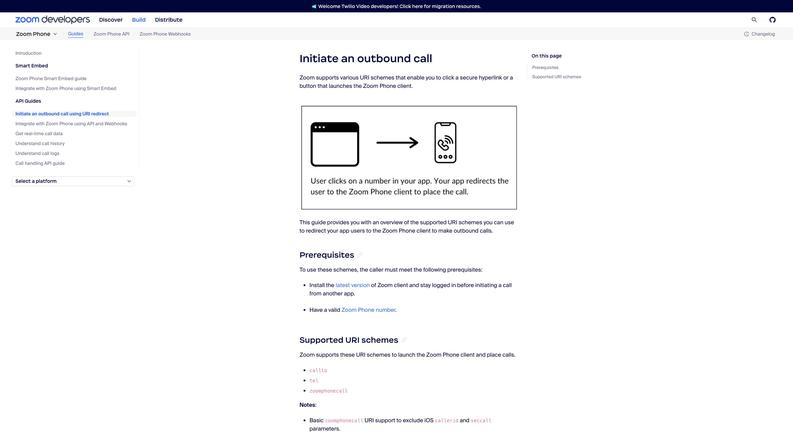 Task type: describe. For each thing, give the bounding box(es) containing it.
migration
[[432, 3, 455, 9]]

on
[[532, 53, 539, 59]]

for
[[424, 3, 431, 9]]

2 horizontal spatial smart
[[87, 86, 100, 92]]

uri inside 'basic zoomphonecall uri support to exclude ios callerid and seccall parameters.'
[[365, 417, 374, 425]]

logs
[[50, 151, 59, 157]]

integrate with zoom phone using api and webhooks
[[15, 121, 127, 127]]

here
[[412, 3, 423, 9]]

the inside zoom supports various uri schemes that enable you to click a secure hyperlink or a button that launches the zoom phone client.
[[354, 83, 362, 90]]

prerequisites link
[[533, 64, 582, 71]]

a right the or
[[510, 74, 513, 82]]

install the latest version
[[310, 282, 370, 290]]

click
[[400, 3, 411, 9]]

uri inside zoom supports various uri schemes that enable you to click a secure hyperlink or a button that launches the zoom phone client.
[[360, 74, 370, 82]]

secure
[[460, 74, 478, 82]]

zoom phone webhooks link
[[140, 31, 191, 38]]

github image
[[770, 17, 776, 23]]

redirect inside "this guide provides you with an overview of the supported uri schemes you can use to redirect your app users to the zoom phone client to make outbound calls."
[[306, 228, 326, 235]]

call inside of zoom client and stay logged in before initiating a call from another app.
[[503, 282, 512, 290]]

get real-time call data
[[15, 131, 63, 137]]

install
[[310, 282, 325, 290]]

initiate for initiate an outbound call using uri redirect
[[15, 111, 31, 117]]

time
[[34, 131, 44, 137]]

provides
[[327, 219, 349, 227]]

page
[[550, 53, 562, 59]]

app
[[340, 228, 350, 235]]

call left data
[[45, 131, 52, 137]]

supported
[[420, 219, 447, 227]]

menu containing introduction
[[12, 46, 139, 170]]

notes :
[[300, 402, 317, 409]]

integrate for integrate with zoom phone using smart embed
[[15, 86, 35, 92]]

to inside zoom supports various uri schemes that enable you to click a secure hyperlink or a button that launches the zoom phone client.
[[436, 74, 442, 82]]

on this page
[[532, 53, 562, 59]]

call left logs
[[42, 151, 49, 157]]

the up another
[[326, 282, 335, 290]]

launch
[[398, 352, 416, 359]]

launches
[[329, 83, 352, 90]]

another
[[323, 290, 343, 298]]

1 horizontal spatial guides
[[68, 31, 83, 37]]

a left the valid
[[324, 307, 327, 314]]

to use these schemes, the caller must meet the following prerequisites:
[[300, 267, 483, 274]]

guides link
[[68, 30, 83, 38]]

can
[[494, 219, 504, 227]]

1 horizontal spatial smart
[[44, 76, 57, 82]]

notification image
[[312, 4, 318, 9]]

understand call history
[[15, 141, 65, 147]]

call down get real-time call data
[[42, 141, 49, 147]]

click
[[443, 74, 454, 82]]

changelog link
[[745, 31, 776, 37]]

parameters.
[[310, 426, 341, 433]]

client.
[[398, 83, 413, 90]]

the right meet on the right bottom
[[414, 267, 422, 274]]

0 horizontal spatial you
[[351, 219, 360, 227]]

the down overview
[[373, 228, 381, 235]]

callto
[[310, 368, 327, 374]]

:
[[315, 402, 317, 409]]

stay
[[421, 282, 431, 290]]

welcome twilio video developers! click here for migration resources. link
[[306, 3, 488, 9]]

or
[[504, 74, 509, 82]]

make
[[439, 228, 453, 235]]

history
[[50, 141, 65, 147]]

call handling api guide
[[15, 161, 65, 167]]

initiating
[[476, 282, 497, 290]]

using for api
[[74, 121, 86, 127]]

place
[[487, 352, 501, 359]]

get
[[15, 131, 23, 137]]

following
[[424, 267, 446, 274]]

zoom phone
[[16, 31, 50, 38]]

zoom developer logo image
[[15, 16, 90, 24]]

latest
[[336, 282, 350, 290]]

zoom phone api link
[[94, 31, 130, 38]]

0 horizontal spatial supported
[[300, 336, 344, 346]]

down image
[[53, 32, 57, 36]]

schemes down prerequisites link
[[563, 74, 582, 80]]

welcome
[[318, 3, 341, 9]]

initiate an outbound call
[[300, 52, 433, 65]]

the left supported
[[411, 219, 419, 227]]

phone inside zoom supports various uri schemes that enable you to click a secure hyperlink or a button that launches the zoom phone client.
[[380, 83, 396, 90]]

of zoom client and stay logged in before initiating a call from another app.
[[310, 282, 512, 298]]

to right the users
[[367, 228, 372, 235]]

with inside "this guide provides you with an overview of the supported uri schemes you can use to redirect your app users to the zoom phone client to make outbound calls."
[[361, 219, 372, 227]]

schemes,
[[334, 267, 359, 274]]

changelog
[[752, 31, 776, 37]]

uri inside menu
[[83, 111, 90, 117]]

an inside "this guide provides you with an overview of the supported uri schemes you can use to redirect your app users to the zoom phone client to make outbound calls."
[[373, 219, 379, 227]]

supported uri schemes link
[[533, 73, 582, 80]]

0 horizontal spatial prerequisites
[[300, 251, 355, 260]]

1 vertical spatial supported uri schemes
[[300, 336, 399, 346]]

notification image
[[312, 4, 317, 9]]

1 vertical spatial calls.
[[503, 352, 516, 359]]

call up enable
[[414, 52, 433, 65]]

to down this
[[300, 228, 305, 235]]

the left caller
[[360, 267, 368, 274]]

data
[[53, 131, 63, 137]]

seccall
[[471, 418, 492, 424]]

support
[[375, 417, 395, 425]]

number
[[376, 307, 396, 314]]

logged
[[432, 282, 450, 290]]

have a valid zoom phone number .
[[310, 307, 397, 314]]

meet
[[399, 267, 413, 274]]

to
[[300, 267, 306, 274]]

using for uri
[[69, 111, 82, 117]]

outbound for initiate an outbound call using uri redirect
[[38, 111, 60, 117]]

the right launch
[[417, 352, 425, 359]]

welcome twilio video developers! click here for migration resources.
[[318, 3, 481, 9]]

users
[[351, 228, 365, 235]]

zoomphonecall inside 'basic zoomphonecall uri support to exclude ios callerid and seccall parameters.'
[[325, 418, 363, 424]]

handling
[[25, 161, 43, 167]]

0 vertical spatial that
[[396, 74, 406, 82]]

overview
[[381, 219, 403, 227]]

this
[[540, 53, 549, 59]]

1 vertical spatial that
[[318, 83, 328, 90]]

to inside 'basic zoomphonecall uri support to exclude ios callerid and seccall parameters.'
[[397, 417, 402, 425]]

notes
[[300, 402, 315, 409]]

twilio
[[342, 3, 355, 9]]

latest version link
[[336, 282, 370, 290]]

a right click
[[456, 74, 459, 82]]

2 horizontal spatial you
[[484, 219, 493, 227]]

this guide provides you with an overview of the supported uri schemes you can use to redirect your app users to the zoom phone client to make outbound calls.
[[300, 219, 514, 235]]



Task type: vqa. For each thing, say whether or not it's contained in the screenshot.
top object
no



Task type: locate. For each thing, give the bounding box(es) containing it.
0 vertical spatial using
[[74, 86, 86, 92]]

phone inside "this guide provides you with an overview of the supported uri schemes you can use to redirect your app users to the zoom phone client to make outbound calls."
[[399, 228, 416, 235]]

valid
[[329, 307, 340, 314]]

schemes down initiate an outbound call
[[371, 74, 395, 82]]

call
[[414, 52, 433, 65], [61, 111, 68, 117], [45, 131, 52, 137], [42, 141, 49, 147], [42, 151, 49, 157], [503, 282, 512, 290]]

client left place
[[461, 352, 475, 359]]

0 horizontal spatial smart
[[15, 63, 30, 69]]

an
[[341, 52, 355, 65], [32, 111, 37, 117], [373, 219, 379, 227]]

github image
[[770, 17, 776, 23]]

1 vertical spatial client
[[394, 282, 408, 290]]

to down supported
[[432, 228, 437, 235]]

prerequisites up schemes,
[[300, 251, 355, 260]]

0 horizontal spatial guides
[[25, 98, 41, 104]]

0 vertical spatial client
[[417, 228, 431, 235]]

outbound
[[357, 52, 411, 65], [38, 111, 60, 117], [454, 228, 479, 235]]

calls.
[[480, 228, 493, 235], [503, 352, 516, 359]]

with up get real-time call data
[[36, 121, 45, 127]]

and inside menu
[[95, 121, 104, 127]]

of inside "this guide provides you with an overview of the supported uri schemes you can use to redirect your app users to the zoom phone client to make outbound calls."
[[404, 219, 409, 227]]

1 vertical spatial using
[[69, 111, 82, 117]]

supported uri schemes down 'have a valid zoom phone number .'
[[300, 336, 399, 346]]

0 vertical spatial supported uri schemes
[[533, 74, 582, 80]]

initiate an outbound call using uri redirect
[[15, 111, 109, 117]]

initiate for initiate an outbound call
[[300, 52, 339, 65]]

2 vertical spatial using
[[74, 121, 86, 127]]

client inside of zoom client and stay logged in before initiating a call from another app.
[[394, 282, 408, 290]]

1 vertical spatial supports
[[316, 352, 339, 359]]

and inside of zoom client and stay logged in before initiating a call from another app.
[[410, 282, 419, 290]]

button
[[300, 83, 316, 90]]

1 horizontal spatial client
[[417, 228, 431, 235]]

menu
[[12, 46, 139, 170]]

.
[[396, 307, 397, 314]]

schemes inside zoom supports various uri schemes that enable you to click a secure hyperlink or a button that launches the zoom phone client.
[[371, 74, 395, 82]]

outbound for initiate an outbound call
[[357, 52, 411, 65]]

1 horizontal spatial prerequisites
[[533, 65, 559, 70]]

0 vertical spatial initiate
[[300, 52, 339, 65]]

1 horizontal spatial outbound
[[357, 52, 411, 65]]

supported uri schemes down prerequisites link
[[533, 74, 582, 80]]

have
[[310, 307, 323, 314]]

2 vertical spatial smart
[[87, 86, 100, 92]]

you right enable
[[426, 74, 435, 82]]

supported inside supported uri schemes link
[[533, 74, 554, 80]]

supports up launches
[[316, 74, 339, 82]]

an up various
[[341, 52, 355, 65]]

1 vertical spatial use
[[307, 267, 316, 274]]

use inside "this guide provides you with an overview of the supported uri schemes you can use to redirect your app users to the zoom phone client to make outbound calls."
[[505, 219, 514, 227]]

redirect
[[91, 111, 109, 117], [306, 228, 326, 235]]

using for smart
[[74, 86, 86, 92]]

client down meet on the right bottom
[[394, 282, 408, 290]]

zoom phone smart embed guide
[[15, 76, 87, 82]]

1 supports from the top
[[316, 74, 339, 82]]

1 horizontal spatial that
[[396, 74, 406, 82]]

1 vertical spatial smart
[[44, 76, 57, 82]]

0 vertical spatial an
[[341, 52, 355, 65]]

schemes inside "this guide provides you with an overview of the supported uri schemes you can use to redirect your app users to the zoom phone client to make outbound calls."
[[459, 219, 483, 227]]

these for use
[[318, 267, 332, 274]]

guides down zoom phone smart embed guide at the left top of the page
[[25, 98, 41, 104]]

2 vertical spatial with
[[361, 219, 372, 227]]

your
[[327, 228, 338, 235]]

0 horizontal spatial outbound
[[38, 111, 60, 117]]

zoom inside "this guide provides you with an overview of the supported uri schemes you can use to redirect your app users to the zoom phone client to make outbound calls."
[[383, 228, 398, 235]]

1 vertical spatial zoomphonecall
[[325, 418, 363, 424]]

schemes left can on the bottom of the page
[[459, 219, 483, 227]]

understand for understand call logs
[[15, 151, 41, 157]]

video
[[356, 3, 370, 9]]

developers!
[[371, 3, 399, 9]]

you up the users
[[351, 219, 360, 227]]

integrate up api guides at the left
[[15, 86, 35, 92]]

initiate
[[300, 52, 339, 65], [15, 111, 31, 117]]

prerequisites down on this page
[[533, 65, 559, 70]]

integrate for integrate with zoom phone using api and webhooks
[[15, 121, 35, 127]]

call right initiating
[[503, 282, 512, 290]]

webhooks inside zoom phone webhooks link
[[168, 31, 191, 37]]

you inside zoom supports various uri schemes that enable you to click a secure hyperlink or a button that launches the zoom phone client.
[[426, 74, 435, 82]]

1 vertical spatial these
[[340, 352, 355, 359]]

basic
[[310, 417, 324, 425]]

the down various
[[354, 83, 362, 90]]

supports for various
[[316, 74, 339, 82]]

1 vertical spatial prerequisites
[[300, 251, 355, 260]]

1 horizontal spatial calls.
[[503, 352, 516, 359]]

hyperlink
[[479, 74, 502, 82]]

the
[[354, 83, 362, 90], [411, 219, 419, 227], [373, 228, 381, 235], [360, 267, 368, 274], [414, 267, 422, 274], [326, 282, 335, 290], [417, 352, 425, 359]]

1 horizontal spatial guide
[[75, 76, 87, 82]]

guide right this
[[312, 219, 326, 227]]

use
[[505, 219, 514, 227], [307, 267, 316, 274]]

using down zoom phone smart embed guide at the left top of the page
[[74, 86, 86, 92]]

2 integrate from the top
[[15, 121, 35, 127]]

api
[[122, 31, 130, 37], [15, 98, 24, 104], [87, 121, 94, 127], [44, 161, 52, 167]]

zoom supports these uri schemes to launch the zoom phone client and place calls.
[[300, 352, 516, 359]]

1 horizontal spatial you
[[426, 74, 435, 82]]

0 vertical spatial supported
[[533, 74, 554, 80]]

smart embed
[[15, 63, 48, 69]]

1 horizontal spatial an
[[341, 52, 355, 65]]

understand
[[15, 141, 41, 147], [15, 151, 41, 157]]

enable
[[407, 74, 425, 82]]

prerequisites:
[[448, 267, 483, 274]]

1 horizontal spatial supported uri schemes
[[533, 74, 582, 80]]

calls. inside "this guide provides you with an overview of the supported uri schemes you can use to redirect your app users to the zoom phone client to make outbound calls."
[[480, 228, 493, 235]]

0 vertical spatial webhooks
[[168, 31, 191, 37]]

uri inside "this guide provides you with an overview of the supported uri schemes you can use to redirect your app users to the zoom phone client to make outbound calls."
[[448, 219, 458, 227]]

api guides
[[15, 98, 41, 104]]

history image
[[745, 32, 750, 37]]

webhooks
[[168, 31, 191, 37], [105, 121, 127, 127]]

2 vertical spatial outbound
[[454, 228, 479, 235]]

zoom phone webhooks
[[140, 31, 191, 37]]

tel
[[310, 378, 318, 384]]

2 horizontal spatial outbound
[[454, 228, 479, 235]]

2 understand from the top
[[15, 151, 41, 157]]

2 horizontal spatial guide
[[312, 219, 326, 227]]

you left can on the bottom of the page
[[484, 219, 493, 227]]

with up the users
[[361, 219, 372, 227]]

to left launch
[[392, 352, 397, 359]]

schemes down number
[[362, 336, 399, 346]]

1 horizontal spatial use
[[505, 219, 514, 227]]

supported uri schemes
[[533, 74, 582, 80], [300, 336, 399, 346]]

0 vertical spatial outbound
[[357, 52, 411, 65]]

1 horizontal spatial initiate
[[300, 52, 339, 65]]

client down supported
[[417, 228, 431, 235]]

1 vertical spatial redirect
[[306, 228, 326, 235]]

of right version
[[371, 282, 376, 290]]

0 vertical spatial prerequisites
[[533, 65, 559, 70]]

phone
[[33, 31, 50, 38], [107, 31, 121, 37], [153, 31, 167, 37], [29, 76, 43, 82], [380, 83, 396, 90], [59, 86, 73, 92], [59, 121, 73, 127], [399, 228, 416, 235], [358, 307, 375, 314], [443, 352, 460, 359]]

guide
[[75, 76, 87, 82], [53, 161, 65, 167], [312, 219, 326, 227]]

1 vertical spatial supported
[[300, 336, 344, 346]]

2 vertical spatial client
[[461, 352, 475, 359]]

use right to
[[307, 267, 316, 274]]

0 horizontal spatial initiate
[[15, 111, 31, 117]]

1 vertical spatial guide
[[53, 161, 65, 167]]

0 horizontal spatial supported uri schemes
[[300, 336, 399, 346]]

this
[[300, 219, 310, 227]]

guide up integrate with zoom phone using smart embed
[[75, 76, 87, 82]]

with
[[36, 86, 45, 92], [36, 121, 45, 127], [361, 219, 372, 227]]

1 horizontal spatial redirect
[[306, 228, 326, 235]]

integrate up real-
[[15, 121, 35, 127]]

must
[[385, 267, 398, 274]]

0 horizontal spatial use
[[307, 267, 316, 274]]

from
[[310, 290, 322, 298]]

a
[[456, 74, 459, 82], [510, 74, 513, 82], [499, 282, 502, 290], [324, 307, 327, 314]]

0 horizontal spatial of
[[371, 282, 376, 290]]

2 vertical spatial an
[[373, 219, 379, 227]]

2 vertical spatial embed
[[101, 86, 116, 92]]

guide inside "this guide provides you with an overview of the supported uri schemes you can use to redirect your app users to the zoom phone client to make outbound calls."
[[312, 219, 326, 227]]

0 horizontal spatial these
[[318, 267, 332, 274]]

an for initiate an outbound call
[[341, 52, 355, 65]]

zoom phone number link
[[342, 307, 396, 314]]

0 horizontal spatial embed
[[31, 63, 48, 69]]

version
[[351, 282, 370, 290]]

integrate with zoom phone using smart embed
[[15, 86, 116, 92]]

uri
[[555, 74, 562, 80], [360, 74, 370, 82], [83, 111, 90, 117], [448, 219, 458, 227], [346, 336, 360, 346], [356, 352, 366, 359], [365, 417, 374, 425]]

use right can on the bottom of the page
[[505, 219, 514, 227]]

embed
[[31, 63, 48, 69], [58, 76, 74, 82], [101, 86, 116, 92]]

in
[[452, 282, 456, 290]]

that right the button
[[318, 83, 328, 90]]

2 vertical spatial guide
[[312, 219, 326, 227]]

1 horizontal spatial webhooks
[[168, 31, 191, 37]]

zoom inside of zoom client and stay logged in before initiating a call from another app.
[[378, 282, 393, 290]]

redirect inside menu
[[91, 111, 109, 117]]

zoom
[[16, 31, 32, 38], [94, 31, 106, 37], [140, 31, 152, 37], [300, 74, 315, 82], [15, 76, 28, 82], [363, 83, 379, 90], [46, 86, 58, 92], [46, 121, 58, 127], [383, 228, 398, 235], [378, 282, 393, 290], [342, 307, 357, 314], [300, 352, 315, 359], [427, 352, 442, 359]]

0 horizontal spatial redirect
[[91, 111, 109, 117]]

0 vertical spatial embed
[[31, 63, 48, 69]]

1 vertical spatial integrate
[[15, 121, 35, 127]]

0 horizontal spatial an
[[32, 111, 37, 117]]

0 vertical spatial of
[[404, 219, 409, 227]]

these for supports
[[340, 352, 355, 359]]

zoomphonecall up parameters.
[[325, 418, 363, 424]]

supports inside zoom supports various uri schemes that enable you to click a secure hyperlink or a button that launches the zoom phone client.
[[316, 74, 339, 82]]

0 vertical spatial with
[[36, 86, 45, 92]]

app.
[[344, 290, 355, 298]]

schemes
[[563, 74, 582, 80], [371, 74, 395, 82], [459, 219, 483, 227], [362, 336, 399, 346], [367, 352, 391, 359]]

to right support
[[397, 417, 402, 425]]

1 horizontal spatial embed
[[58, 76, 74, 82]]

redirect up 'integrate with zoom phone using api and webhooks'
[[91, 111, 109, 117]]

search image
[[752, 17, 758, 23], [752, 17, 758, 23]]

ios
[[425, 417, 434, 425]]

0 vertical spatial integrate
[[15, 86, 35, 92]]

supports up callto
[[316, 352, 339, 359]]

guides
[[68, 31, 83, 37], [25, 98, 41, 104]]

with down zoom phone smart embed guide at the left top of the page
[[36, 86, 45, 92]]

0 horizontal spatial webhooks
[[105, 121, 127, 127]]

1 vertical spatial webhooks
[[105, 121, 127, 127]]

that up client.
[[396, 74, 406, 82]]

with for integrate with zoom phone using api and webhooks
[[36, 121, 45, 127]]

using up 'integrate with zoom phone using api and webhooks'
[[69, 111, 82, 117]]

caller
[[370, 267, 384, 274]]

zoomphonecall down tel
[[310, 389, 348, 395]]

callerid
[[435, 418, 459, 424]]

guides right down icon
[[68, 31, 83, 37]]

of right overview
[[404, 219, 409, 227]]

2 horizontal spatial embed
[[101, 86, 116, 92]]

an left overview
[[373, 219, 379, 227]]

supported down prerequisites link
[[533, 74, 554, 80]]

1 vertical spatial understand
[[15, 151, 41, 157]]

an for initiate an outbound call using uri redirect
[[32, 111, 37, 117]]

using down the initiate an outbound call using uri redirect
[[74, 121, 86, 127]]

smart
[[15, 63, 30, 69], [44, 76, 57, 82], [87, 86, 100, 92]]

call
[[15, 161, 24, 167]]

of inside of zoom client and stay logged in before initiating a call from another app.
[[371, 282, 376, 290]]

resources.
[[456, 3, 481, 9]]

0 vertical spatial supports
[[316, 74, 339, 82]]

0 vertical spatial use
[[505, 219, 514, 227]]

2 horizontal spatial an
[[373, 219, 379, 227]]

2 horizontal spatial client
[[461, 352, 475, 359]]

schemes left launch
[[367, 352, 391, 359]]

2 supports from the top
[[316, 352, 339, 359]]

understand call logs
[[15, 151, 59, 157]]

to left click
[[436, 74, 442, 82]]

and inside 'basic zoomphonecall uri support to exclude ios callerid and seccall parameters.'
[[460, 417, 470, 425]]

1 integrate from the top
[[15, 86, 35, 92]]

1 horizontal spatial these
[[340, 352, 355, 359]]

zoom phone api
[[94, 31, 130, 37]]

real-
[[24, 131, 34, 137]]

basic zoomphonecall uri support to exclude ios callerid and seccall parameters.
[[310, 417, 492, 433]]

understand for understand call history
[[15, 141, 41, 147]]

0 horizontal spatial calls.
[[480, 228, 493, 235]]

initiate up the button
[[300, 52, 339, 65]]

a right initiating
[[499, 282, 502, 290]]

0 vertical spatial redirect
[[91, 111, 109, 117]]

initiate down api guides at the left
[[15, 111, 31, 117]]

understand down real-
[[15, 141, 41, 147]]

understand up handling
[[15, 151, 41, 157]]

introduction
[[15, 50, 41, 56]]

1 vertical spatial outbound
[[38, 111, 60, 117]]

0 horizontal spatial client
[[394, 282, 408, 290]]

0 vertical spatial guides
[[68, 31, 83, 37]]

1 understand from the top
[[15, 141, 41, 147]]

call up 'integrate with zoom phone using api and webhooks'
[[61, 111, 68, 117]]

0 vertical spatial guide
[[75, 76, 87, 82]]

with for integrate with zoom phone using smart embed
[[36, 86, 45, 92]]

1 vertical spatial an
[[32, 111, 37, 117]]

1 horizontal spatial supported
[[533, 74, 554, 80]]

redirect down this
[[306, 228, 326, 235]]

1 vertical spatial of
[[371, 282, 376, 290]]

before
[[457, 282, 474, 290]]

client inside "this guide provides you with an overview of the supported uri schemes you can use to redirect your app users to the zoom phone client to make outbound calls."
[[417, 228, 431, 235]]

a inside of zoom client and stay logged in before initiating a call from another app.
[[499, 282, 502, 290]]

0 vertical spatial these
[[318, 267, 332, 274]]

1 vertical spatial initiate
[[15, 111, 31, 117]]

1 vertical spatial with
[[36, 121, 45, 127]]

0 horizontal spatial guide
[[53, 161, 65, 167]]

1 vertical spatial embed
[[58, 76, 74, 82]]

history image
[[745, 32, 752, 37]]

supports for these
[[316, 352, 339, 359]]

0 horizontal spatial that
[[318, 83, 328, 90]]

an down api guides at the left
[[32, 111, 37, 117]]

0 vertical spatial smart
[[15, 63, 30, 69]]

supported
[[533, 74, 554, 80], [300, 336, 344, 346]]

1 horizontal spatial of
[[404, 219, 409, 227]]

0 vertical spatial calls.
[[480, 228, 493, 235]]

outbound inside "this guide provides you with an overview of the supported uri schemes you can use to redirect your app users to the zoom phone client to make outbound calls."
[[454, 228, 479, 235]]

supports
[[316, 74, 339, 82], [316, 352, 339, 359]]

0 vertical spatial understand
[[15, 141, 41, 147]]

0 vertical spatial zoomphonecall
[[310, 389, 348, 395]]

guides inside menu
[[25, 98, 41, 104]]

supported down have in the left bottom of the page
[[300, 336, 344, 346]]

guide down logs
[[53, 161, 65, 167]]



